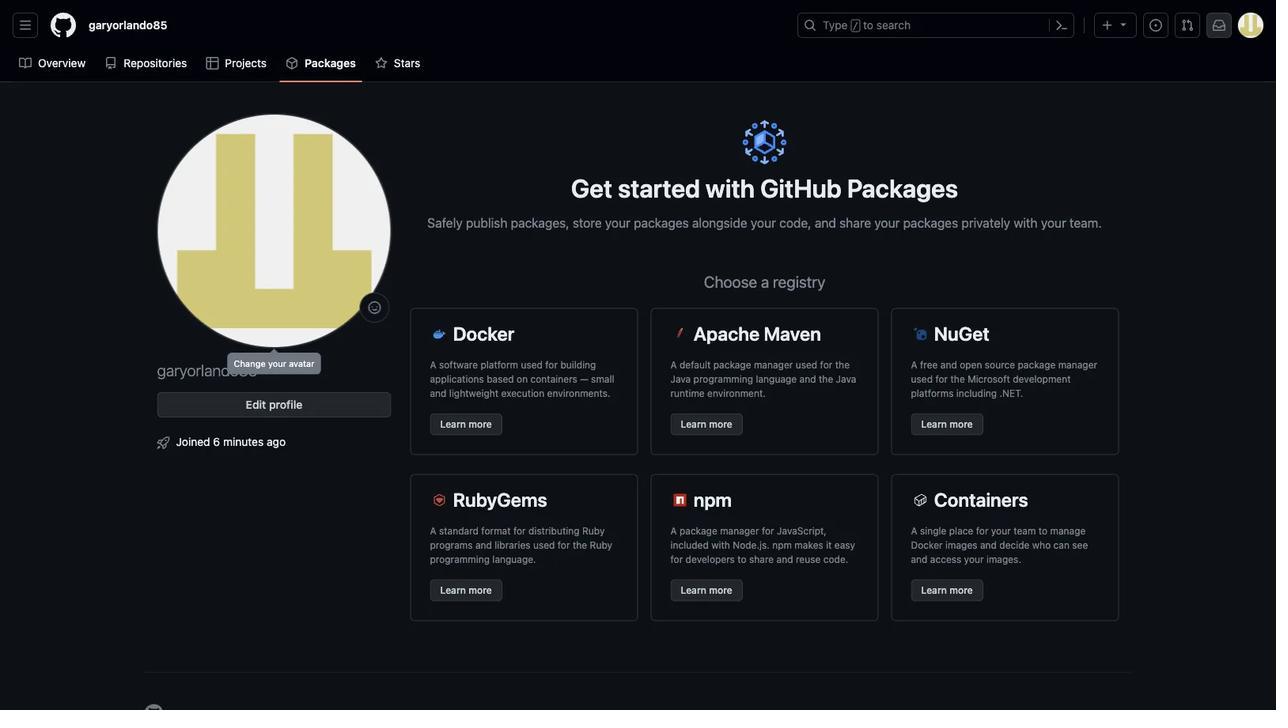 Task type: vqa. For each thing, say whether or not it's contained in the screenshot.
A inside 'A Standard Format For Distributing Ruby Programs And Libraries Used For The Ruby Programming Language.'
yes



Task type: describe. For each thing, give the bounding box(es) containing it.
package inside a free and open source package manager used for the microsoft development platforms including .net.
[[1018, 360, 1056, 371]]

learn more link for rubygems
[[430, 580, 502, 602]]

small
[[591, 374, 614, 385]]

a for containers
[[911, 526, 917, 537]]

programs
[[430, 540, 473, 551]]

type
[[823, 19, 848, 32]]

projects
[[225, 57, 267, 70]]

for inside a single place for your team to manage docker images and decide who can see and access your images.
[[976, 526, 989, 537]]

programming inside a default package manager used for the java programming language and the java runtime environment.
[[694, 374, 753, 385]]

type / to search
[[823, 19, 911, 32]]

and inside a software platform used for building applications based on containers — small and lightweight execution environments.
[[430, 388, 447, 399]]

default
[[680, 360, 711, 371]]

safely publish packages, store your packages alongside your code, and share your packages privately with your team.
[[427, 215, 1102, 230]]

source
[[985, 360, 1015, 371]]

stars
[[394, 57, 420, 70]]

images.
[[986, 554, 1021, 565]]

and right the code,
[[815, 215, 836, 230]]

maven
[[764, 322, 821, 345]]

team.
[[1070, 215, 1102, 230]]

containers
[[530, 374, 577, 385]]

repo image
[[105, 57, 117, 70]]

easy
[[835, 540, 855, 551]]

developers
[[686, 554, 735, 565]]

software
[[439, 360, 478, 371]]

to inside a single place for your team to manage docker images and decide who can see and access your images.
[[1039, 526, 1048, 537]]

used inside a default package manager used for the java programming language and the java runtime environment.
[[796, 360, 817, 371]]

projects link
[[200, 51, 273, 75]]

code,
[[779, 215, 811, 230]]

including
[[956, 388, 997, 399]]

package image
[[286, 57, 298, 70]]

the inside the a standard format for distributing ruby programs and libraries used for the ruby programming language.
[[573, 540, 587, 551]]

for down distributing on the left of page
[[558, 540, 570, 551]]

learn for apache maven
[[681, 419, 707, 430]]

team
[[1014, 526, 1036, 537]]

1 vertical spatial with
[[1014, 215, 1038, 230]]

it
[[826, 540, 832, 551]]

a single place for your team to manage docker images and decide who can see and access your images.
[[911, 526, 1088, 565]]

platforms
[[911, 388, 954, 399]]

platform
[[481, 360, 518, 371]]

distributing
[[529, 526, 580, 537]]

minutes
[[223, 435, 264, 448]]

change your avatar image
[[157, 114, 391, 348]]

manage
[[1050, 526, 1086, 537]]

free
[[920, 360, 938, 371]]

1 horizontal spatial packages
[[847, 173, 958, 203]]

learn for nuget
[[921, 419, 947, 430]]

privately
[[962, 215, 1010, 230]]

edit profile button
[[157, 392, 391, 418]]

images
[[945, 540, 977, 551]]

2 java from the left
[[836, 374, 856, 385]]

node.js.
[[733, 540, 770, 551]]

a default package manager used for the java programming language and the java runtime environment.
[[670, 360, 856, 399]]

smiley image
[[368, 301, 381, 314]]

more for npm
[[709, 585, 732, 596]]

with inside "a package manager for javascript, included with node.js. npm makes it easy for developers to share and reuse code."
[[711, 540, 730, 551]]

—
[[580, 374, 588, 385]]

0 horizontal spatial docker
[[453, 322, 514, 345]]

rubygems
[[453, 489, 547, 511]]

packages,
[[511, 215, 569, 230]]

learn more link for npm
[[670, 580, 743, 602]]

javascript,
[[777, 526, 827, 537]]

0 horizontal spatial npm
[[694, 489, 732, 511]]

0 vertical spatial ruby
[[582, 526, 605, 537]]

development
[[1013, 374, 1071, 385]]

a software platform used for building applications based on containers — small and lightweight execution environments.
[[430, 360, 614, 399]]

a free and open source package manager used for the microsoft development platforms including .net.
[[911, 360, 1097, 399]]

safely
[[427, 215, 463, 230]]

alongside
[[692, 215, 747, 230]]

overview link
[[13, 51, 92, 75]]

nuget
[[934, 322, 990, 345]]

learn more for containers
[[921, 585, 973, 596]]

for up libraries
[[513, 526, 526, 537]]

for up node.js. at the bottom of the page
[[762, 526, 774, 537]]

more for apache maven
[[709, 419, 732, 430]]

star image
[[375, 57, 387, 70]]

access
[[930, 554, 961, 565]]

based
[[487, 374, 514, 385]]

a package manager for javascript, included with node.js. npm makes it easy for developers to share and reuse code.
[[670, 526, 855, 565]]

package inside "a package manager for javascript, included with node.js. npm makes it easy for developers to share and reuse code."
[[680, 526, 717, 537]]

joined
[[176, 435, 210, 448]]

command palette image
[[1055, 19, 1068, 32]]

book image
[[19, 57, 32, 70]]

a for apache maven
[[670, 360, 677, 371]]

runtime
[[670, 388, 705, 399]]

0 vertical spatial garyorlando85
[[89, 19, 167, 32]]

microsoft
[[968, 374, 1010, 385]]

for inside a free and open source package manager used for the microsoft development platforms including .net.
[[935, 374, 948, 385]]

git pull request image
[[1181, 19, 1194, 32]]

homepage image
[[51, 13, 76, 38]]

garyorlando85 link
[[82, 13, 174, 38]]

edit
[[246, 398, 266, 411]]

choose a registry
[[704, 273, 825, 291]]

2 packages from the left
[[903, 215, 958, 230]]

the inside a free and open source package manager used for the microsoft development platforms including .net.
[[951, 374, 965, 385]]

/
[[853, 21, 858, 32]]

containers
[[934, 489, 1028, 511]]

triangle down image
[[1117, 18, 1130, 30]]

share inside "a package manager for javascript, included with node.js. npm makes it easy for developers to share and reuse code."
[[749, 554, 774, 565]]

choose
[[704, 273, 757, 291]]

and inside a default package manager used for the java programming language and the java runtime environment.
[[800, 374, 816, 385]]

more for rubygems
[[469, 585, 492, 596]]

and inside a free and open source package manager used for the microsoft development platforms including .net.
[[941, 360, 957, 371]]

github
[[760, 173, 842, 203]]

get started with github packages
[[571, 173, 958, 203]]

place
[[949, 526, 973, 537]]

docker inside a single place for your team to manage docker images and decide who can see and access your images.
[[911, 540, 943, 551]]

standard
[[439, 526, 479, 537]]

get
[[571, 173, 612, 203]]

repositories link
[[98, 51, 193, 75]]

libraries
[[495, 540, 530, 551]]

learn for rubygems
[[440, 585, 466, 596]]

decide
[[999, 540, 1030, 551]]

learn more for apache maven
[[681, 419, 732, 430]]



Task type: locate. For each thing, give the bounding box(es) containing it.
to inside "a package manager for javascript, included with node.js. npm makes it easy for developers to share and reuse code."
[[738, 554, 747, 565]]

for right place
[[976, 526, 989, 537]]

learn for containers
[[921, 585, 947, 596]]

learn more down 'platforms'
[[921, 419, 973, 430]]

garyorlando85 up edit
[[157, 361, 257, 379]]

learn more down access
[[921, 585, 973, 596]]

and up images.
[[980, 540, 997, 551]]

packages left the 'privately'
[[903, 215, 958, 230]]

code.
[[823, 554, 848, 565]]

to up who
[[1039, 526, 1048, 537]]

more for docker
[[469, 419, 492, 430]]

1 vertical spatial to
[[1039, 526, 1048, 537]]

on
[[517, 374, 528, 385]]

learn more down developers on the bottom
[[681, 585, 732, 596]]

1 vertical spatial programming
[[430, 554, 490, 565]]

ruby
[[582, 526, 605, 537], [590, 540, 612, 551]]

lightweight
[[449, 388, 499, 399]]

used down distributing on the left of page
[[533, 540, 555, 551]]

for up 'platforms'
[[935, 374, 948, 385]]

.net.
[[1000, 388, 1023, 399]]

learn more link down lightweight
[[430, 413, 502, 436]]

learn more link for apache maven
[[670, 413, 743, 436]]

java right language
[[836, 374, 856, 385]]

and
[[815, 215, 836, 230], [941, 360, 957, 371], [800, 374, 816, 385], [430, 388, 447, 399], [475, 540, 492, 551], [980, 540, 997, 551], [777, 554, 793, 565], [911, 554, 928, 565]]

2 vertical spatial with
[[711, 540, 730, 551]]

and left access
[[911, 554, 928, 565]]

a for rubygems
[[430, 526, 436, 537]]

learn
[[440, 419, 466, 430], [681, 419, 707, 430], [921, 419, 947, 430], [440, 585, 466, 596], [681, 585, 707, 596], [921, 585, 947, 596]]

learn for npm
[[681, 585, 707, 596]]

issue opened image
[[1150, 19, 1162, 32]]

for down included
[[670, 554, 683, 565]]

language
[[756, 374, 797, 385]]

with up alongside at the right of the page
[[706, 173, 755, 203]]

learn down access
[[921, 585, 947, 596]]

a
[[761, 273, 769, 291]]

1 horizontal spatial programming
[[694, 374, 753, 385]]

to right the /
[[863, 19, 873, 32]]

package
[[713, 360, 751, 371], [1018, 360, 1056, 371], [680, 526, 717, 537]]

packages down started
[[634, 215, 689, 230]]

0 vertical spatial packages
[[305, 57, 356, 70]]

more down developers on the bottom
[[709, 585, 732, 596]]

1 vertical spatial garyorlando85
[[157, 361, 257, 379]]

share down node.js. at the bottom of the page
[[749, 554, 774, 565]]

a up included
[[670, 526, 677, 537]]

joined 6 minutes ago
[[176, 435, 286, 448]]

for inside a default package manager used for the java programming language and the java runtime environment.
[[820, 360, 833, 371]]

garyorlando85
[[89, 19, 167, 32], [157, 361, 257, 379]]

learn more link down access
[[911, 580, 983, 602]]

a up programs
[[430, 526, 436, 537]]

format
[[481, 526, 511, 537]]

learn more link down runtime on the bottom
[[670, 413, 743, 436]]

learn more link down 'platforms'
[[911, 413, 983, 436]]

publish
[[466, 215, 507, 230]]

manager inside "a package manager for javascript, included with node.js. npm makes it easy for developers to share and reuse code."
[[720, 526, 759, 537]]

learn more down lightweight
[[440, 419, 492, 430]]

repositories
[[124, 57, 187, 70]]

0 horizontal spatial share
[[749, 554, 774, 565]]

1 vertical spatial docker
[[911, 540, 943, 551]]

docker up platform
[[453, 322, 514, 345]]

programming inside the a standard format for distributing ruby programs and libraries used for the ruby programming language.
[[430, 554, 490, 565]]

a inside a software platform used for building applications based on containers — small and lightweight execution environments.
[[430, 360, 436, 371]]

learn more
[[440, 419, 492, 430], [681, 419, 732, 430], [921, 419, 973, 430], [440, 585, 492, 596], [681, 585, 732, 596], [921, 585, 973, 596]]

2 horizontal spatial to
[[1039, 526, 1048, 537]]

registry
[[773, 273, 825, 291]]

a standard format for distributing ruby programs and libraries used for the ruby programming language.
[[430, 526, 612, 565]]

0 horizontal spatial packages
[[305, 57, 356, 70]]

can
[[1053, 540, 1070, 551]]

learn more for npm
[[681, 585, 732, 596]]

makes
[[795, 540, 823, 551]]

used down free
[[911, 374, 933, 385]]

0 vertical spatial to
[[863, 19, 873, 32]]

with up developers on the bottom
[[711, 540, 730, 551]]

1 vertical spatial ruby
[[590, 540, 612, 551]]

1 horizontal spatial java
[[836, 374, 856, 385]]

0 vertical spatial share
[[840, 215, 871, 230]]

more down access
[[950, 585, 973, 596]]

1 horizontal spatial docker
[[911, 540, 943, 551]]

1 vertical spatial share
[[749, 554, 774, 565]]

0 horizontal spatial packages
[[634, 215, 689, 230]]

6
[[213, 435, 220, 448]]

a inside a single place for your team to manage docker images and decide who can see and access your images.
[[911, 526, 917, 537]]

docker
[[453, 322, 514, 345], [911, 540, 943, 551]]

applications
[[430, 374, 484, 385]]

0 horizontal spatial to
[[738, 554, 747, 565]]

packages
[[305, 57, 356, 70], [847, 173, 958, 203]]

used
[[521, 360, 543, 371], [796, 360, 817, 371], [911, 374, 933, 385], [533, 540, 555, 551]]

language.
[[492, 554, 536, 565]]

to down node.js. at the bottom of the page
[[738, 554, 747, 565]]

manager inside a default package manager used for the java programming language and the java runtime environment.
[[754, 360, 793, 371]]

more down programs
[[469, 585, 492, 596]]

and right free
[[941, 360, 957, 371]]

learn down programs
[[440, 585, 466, 596]]

manager
[[754, 360, 793, 371], [1058, 360, 1097, 371], [720, 526, 759, 537]]

learn for docker
[[440, 419, 466, 430]]

0 vertical spatial with
[[706, 173, 755, 203]]

0 horizontal spatial programming
[[430, 554, 490, 565]]

overview
[[38, 57, 86, 70]]

used up language
[[796, 360, 817, 371]]

more for nuget
[[950, 419, 973, 430]]

for
[[545, 360, 558, 371], [820, 360, 833, 371], [935, 374, 948, 385], [513, 526, 526, 537], [762, 526, 774, 537], [976, 526, 989, 537], [558, 540, 570, 551], [670, 554, 683, 565]]

1 vertical spatial npm
[[772, 540, 792, 551]]

homepage image
[[144, 705, 163, 710]]

1 horizontal spatial npm
[[772, 540, 792, 551]]

packages link
[[279, 51, 362, 75]]

used up on
[[521, 360, 543, 371]]

rocket image
[[157, 437, 170, 449]]

a for docker
[[430, 360, 436, 371]]

learn more link
[[430, 413, 502, 436], [670, 413, 743, 436], [911, 413, 983, 436], [430, 580, 502, 602], [670, 580, 743, 602], [911, 580, 983, 602]]

started
[[618, 173, 700, 203]]

learn more link for containers
[[911, 580, 983, 602]]

see
[[1072, 540, 1088, 551]]

and left reuse
[[777, 554, 793, 565]]

1 packages from the left
[[634, 215, 689, 230]]

learn more link down developers on the bottom
[[670, 580, 743, 602]]

execution
[[501, 388, 544, 399]]

a inside a default package manager used for the java programming language and the java runtime environment.
[[670, 360, 677, 371]]

1 horizontal spatial packages
[[903, 215, 958, 230]]

used inside the a standard format for distributing ruby programs and libraries used for the ruby programming language.
[[533, 540, 555, 551]]

for inside a software platform used for building applications based on containers — small and lightweight execution environments.
[[545, 360, 558, 371]]

a for npm
[[670, 526, 677, 537]]

npm down the javascript,
[[772, 540, 792, 551]]

a left the software
[[430, 360, 436, 371]]

0 vertical spatial programming
[[694, 374, 753, 385]]

and right language
[[800, 374, 816, 385]]

notifications image
[[1213, 19, 1225, 32]]

and inside the a standard format for distributing ruby programs and libraries used for the ruby programming language.
[[475, 540, 492, 551]]

reuse
[[796, 554, 821, 565]]

learn down 'platforms'
[[921, 419, 947, 430]]

garyorlando85 up repo icon
[[89, 19, 167, 32]]

a inside "a package manager for javascript, included with node.js. npm makes it easy for developers to share and reuse code."
[[670, 526, 677, 537]]

1 horizontal spatial to
[[863, 19, 873, 32]]

table image
[[206, 57, 219, 70]]

profile
[[269, 398, 303, 411]]

a left 'default'
[[670, 360, 677, 371]]

learn more down runtime on the bottom
[[681, 419, 732, 430]]

environment.
[[707, 388, 766, 399]]

used inside a software platform used for building applications based on containers — small and lightweight execution environments.
[[521, 360, 543, 371]]

npm up included
[[694, 489, 732, 511]]

1 vertical spatial packages
[[847, 173, 958, 203]]

learn more link down programs
[[430, 580, 502, 602]]

apache
[[694, 322, 760, 345]]

the
[[835, 360, 850, 371], [819, 374, 833, 385], [951, 374, 965, 385], [573, 540, 587, 551]]

npm inside "a package manager for javascript, included with node.js. npm makes it easy for developers to share and reuse code."
[[772, 540, 792, 551]]

for down maven
[[820, 360, 833, 371]]

programming down programs
[[430, 554, 490, 565]]

more for containers
[[950, 585, 973, 596]]

java up runtime on the bottom
[[670, 374, 691, 385]]

manager up language
[[754, 360, 793, 371]]

0 vertical spatial npm
[[694, 489, 732, 511]]

search
[[876, 19, 911, 32]]

1 java from the left
[[670, 374, 691, 385]]

apache maven
[[694, 322, 821, 345]]

package inside a default package manager used for the java programming language and the java runtime environment.
[[713, 360, 751, 371]]

a left free
[[911, 360, 917, 371]]

open
[[960, 360, 982, 371]]

packages
[[634, 215, 689, 230], [903, 215, 958, 230]]

docker down single at the right bottom of page
[[911, 540, 943, 551]]

learn more for docker
[[440, 419, 492, 430]]

package up environment.
[[713, 360, 751, 371]]

single
[[920, 526, 947, 537]]

learn more down programs
[[440, 585, 492, 596]]

github package registry icon image
[[742, 120, 787, 165]]

edit profile
[[246, 398, 303, 411]]

manager inside a free and open source package manager used for the microsoft development platforms including .net.
[[1058, 360, 1097, 371]]

ago
[[267, 435, 286, 448]]

a inside the a standard format for distributing ruby programs and libraries used for the ruby programming language.
[[430, 526, 436, 537]]

plus image
[[1101, 19, 1114, 32]]

and inside "a package manager for javascript, included with node.js. npm makes it easy for developers to share and reuse code."
[[777, 554, 793, 565]]

package up development
[[1018, 360, 1056, 371]]

store
[[573, 215, 602, 230]]

stars link
[[368, 51, 427, 75]]

learn down runtime on the bottom
[[681, 419, 707, 430]]

share
[[840, 215, 871, 230], [749, 554, 774, 565]]

for up the containers
[[545, 360, 558, 371]]

a for nuget
[[911, 360, 917, 371]]

learn more link for nuget
[[911, 413, 983, 436]]

learn more for rubygems
[[440, 585, 492, 596]]

learn down lightweight
[[440, 419, 466, 430]]

1 horizontal spatial share
[[840, 215, 871, 230]]

used inside a free and open source package manager used for the microsoft development platforms including .net.
[[911, 374, 933, 385]]

0 horizontal spatial java
[[670, 374, 691, 385]]

and down applications at the left bottom of page
[[430, 388, 447, 399]]

and down the format
[[475, 540, 492, 551]]

more down including
[[950, 419, 973, 430]]

manager up node.js. at the bottom of the page
[[720, 526, 759, 537]]

more down lightweight
[[469, 419, 492, 430]]

programming up environment.
[[694, 374, 753, 385]]

more down environment.
[[709, 419, 732, 430]]

learn down developers on the bottom
[[681, 585, 707, 596]]

learn more for nuget
[[921, 419, 973, 430]]

0 vertical spatial docker
[[453, 322, 514, 345]]

2 vertical spatial to
[[738, 554, 747, 565]]

included
[[670, 540, 709, 551]]

manager up development
[[1058, 360, 1097, 371]]

environments.
[[547, 388, 610, 399]]

package up included
[[680, 526, 717, 537]]

programming
[[694, 374, 753, 385], [430, 554, 490, 565]]

a inside a free and open source package manager used for the microsoft development platforms including .net.
[[911, 360, 917, 371]]

share right the code,
[[840, 215, 871, 230]]

learn more link for docker
[[430, 413, 502, 436]]

with right the 'privately'
[[1014, 215, 1038, 230]]

to
[[863, 19, 873, 32], [1039, 526, 1048, 537], [738, 554, 747, 565]]

who
[[1032, 540, 1051, 551]]

building
[[560, 360, 596, 371]]

a left single at the right bottom of page
[[911, 526, 917, 537]]



